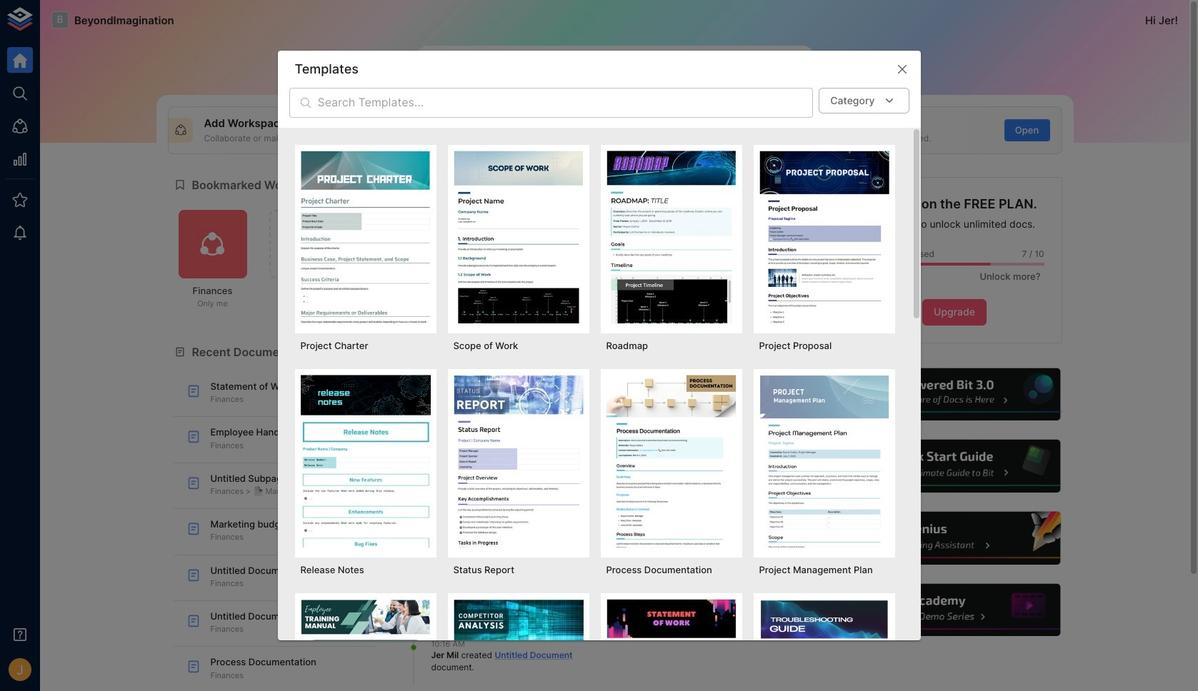 Task type: describe. For each thing, give the bounding box(es) containing it.
1 help image from the top
[[847, 366, 1062, 423]]

2 help image from the top
[[847, 438, 1062, 495]]

4 help image from the top
[[847, 582, 1062, 639]]

competitor research report image
[[453, 599, 583, 692]]

Search Templates... text field
[[318, 88, 813, 118]]

project proposal image
[[759, 151, 889, 324]]

project management plan image
[[759, 375, 889, 548]]



Task type: locate. For each thing, give the bounding box(es) containing it.
release notes image
[[300, 375, 430, 548]]

status report image
[[453, 375, 583, 548]]

statement of work image
[[606, 599, 736, 692]]

help image
[[847, 366, 1062, 423], [847, 438, 1062, 495], [847, 510, 1062, 567], [847, 582, 1062, 639]]

dialog
[[278, 51, 921, 692]]

process documentation image
[[606, 375, 736, 548]]

project charter image
[[300, 151, 430, 324]]

roadmap image
[[606, 151, 736, 324]]

employee training manual image
[[300, 599, 430, 692]]

troubleshooting guide image
[[759, 599, 889, 692]]

3 help image from the top
[[847, 510, 1062, 567]]

scope of work image
[[453, 151, 583, 324]]



Task type: vqa. For each thing, say whether or not it's contained in the screenshot.
Remove Bookmark icon
no



